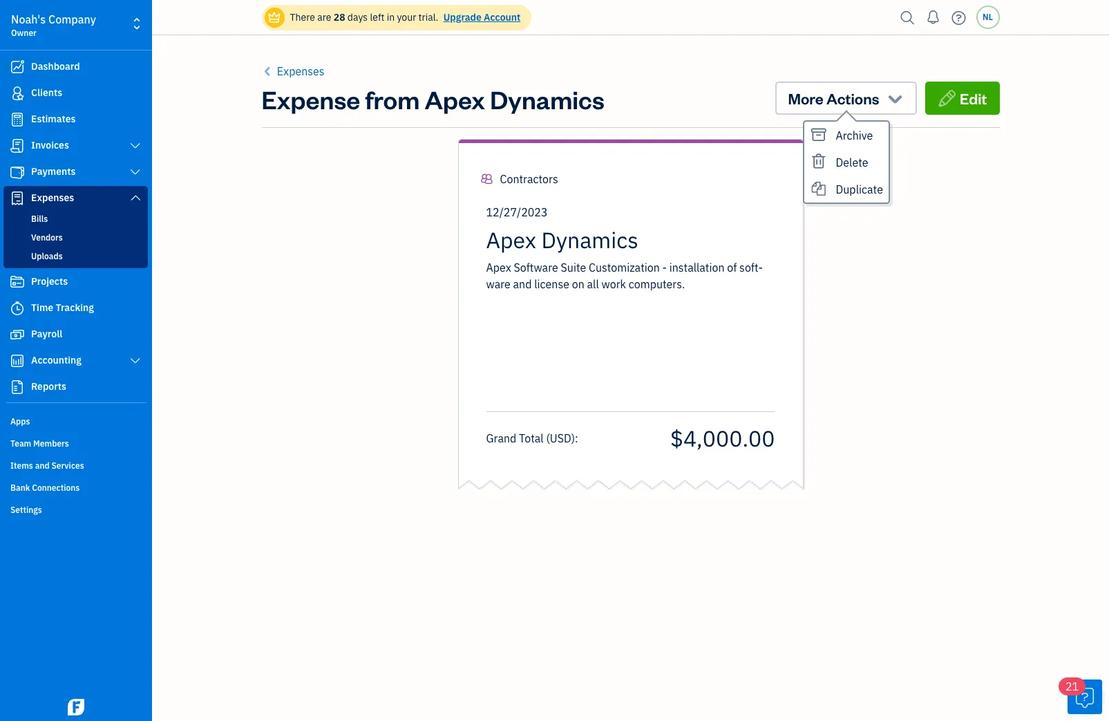 Task type: vqa. For each thing, say whether or not it's contained in the screenshot.
Upgrade Account link
yes



Task type: locate. For each thing, give the bounding box(es) containing it.
apex down 12/27/2023
[[486, 225, 536, 255]]

):
[[572, 431, 578, 445]]

invoices
[[31, 139, 69, 151]]

and down software at top
[[513, 277, 532, 291]]

2 chevron large down image from the top
[[129, 167, 142, 178]]

settings
[[10, 505, 42, 515]]

items
[[10, 460, 33, 471]]

expenses button
[[262, 63, 325, 79]]

dashboard link
[[3, 55, 148, 79]]

1 vertical spatial apex
[[486, 225, 536, 255]]

0 vertical spatial and
[[513, 277, 532, 291]]

payments
[[31, 165, 76, 178]]

(
[[546, 431, 550, 445]]

clients
[[31, 86, 62, 99]]

apex left software at top
[[486, 261, 511, 275]]

pencil image
[[938, 88, 957, 108]]

apex
[[425, 83, 485, 116], [486, 225, 536, 255], [486, 261, 511, 275]]

2 vertical spatial apex
[[486, 261, 511, 275]]

duplicate
[[836, 182, 883, 196]]

apex inside the 12/27/2023 apex dynamics
[[486, 225, 536, 255]]

there are 28 days left in your trial. upgrade account
[[290, 11, 521, 24]]

members
[[33, 438, 69, 449]]

vendors link
[[6, 230, 145, 246]]

days
[[348, 11, 368, 24]]

2 vertical spatial chevron large down image
[[129, 192, 142, 203]]

0 vertical spatial dynamics
[[490, 83, 605, 116]]

chevrondown image
[[886, 88, 905, 108]]

chevron large down image inside 'expenses' link
[[129, 192, 142, 203]]

1 chevron large down image from the top
[[129, 140, 142, 151]]

dashboard
[[31, 60, 80, 73]]

expenses
[[277, 64, 325, 78], [31, 191, 74, 204]]

items and services link
[[3, 455, 148, 476]]

chevron large down image
[[129, 140, 142, 151], [129, 167, 142, 178], [129, 192, 142, 203]]

chevron large down image up bills link
[[129, 192, 142, 203]]

28
[[334, 11, 345, 24]]

chevron large down image up payments link
[[129, 140, 142, 151]]

are
[[317, 11, 331, 24]]

time
[[31, 301, 53, 314]]

your
[[397, 11, 416, 24]]

edit link
[[926, 81, 1000, 114]]

noah's company owner
[[11, 12, 96, 38]]

chevron large down image for payments
[[129, 167, 142, 178]]

chevron large down image for expenses
[[129, 192, 142, 203]]

items and services
[[10, 460, 84, 471]]

connections
[[32, 483, 80, 493]]

archive
[[836, 128, 873, 142]]

projects
[[31, 275, 68, 288]]

expenses up bills
[[31, 191, 74, 204]]

work
[[602, 277, 626, 291]]

dynamics
[[490, 83, 605, 116], [542, 225, 639, 255]]

team
[[10, 438, 31, 449]]

apps
[[10, 416, 30, 427]]

upgrade account link
[[441, 11, 521, 24]]

timer image
[[9, 301, 26, 315]]

bank
[[10, 483, 30, 493]]

1 vertical spatial expenses
[[31, 191, 74, 204]]

3 chevron large down image from the top
[[129, 192, 142, 203]]

0 horizontal spatial and
[[35, 460, 50, 471]]

and right items
[[35, 460, 50, 471]]

time tracking
[[31, 301, 94, 314]]

ware
[[486, 261, 763, 291]]

nl button
[[976, 6, 1000, 29]]

1 vertical spatial dynamics
[[542, 225, 639, 255]]

estimate image
[[9, 113, 26, 127]]

expense
[[262, 83, 360, 116]]

suite
[[561, 261, 586, 275]]

1 horizontal spatial expenses
[[277, 64, 325, 78]]

upgrade
[[444, 11, 482, 24]]

payroll link
[[3, 322, 148, 347]]

-
[[663, 261, 667, 275]]

0 vertical spatial expenses
[[277, 64, 325, 78]]

expenses link
[[3, 186, 148, 211]]

chevronleft image
[[262, 63, 274, 79]]

and inside "main" element
[[35, 460, 50, 471]]

payments link
[[3, 160, 148, 185]]

21
[[1066, 680, 1079, 693]]

expenses up expense
[[277, 64, 325, 78]]

nl
[[983, 12, 993, 22]]

trial.
[[419, 11, 439, 24]]

installation
[[670, 261, 725, 275]]

time tracking link
[[3, 296, 148, 321]]

21 button
[[1059, 677, 1103, 714]]

license
[[535, 277, 570, 291]]

edit
[[960, 88, 988, 108]]

and
[[513, 277, 532, 291], [35, 460, 50, 471]]

0 horizontal spatial expenses
[[31, 191, 74, 204]]

main element
[[0, 0, 187, 721]]

apex inside apex software suite customization - installation of soft ware and license on all work computers.
[[486, 261, 511, 275]]

on
[[572, 277, 585, 291]]

services
[[51, 460, 84, 471]]

1 horizontal spatial and
[[513, 277, 532, 291]]

apex right from
[[425, 83, 485, 116]]

chart image
[[9, 354, 26, 368]]

freshbooks image
[[65, 699, 87, 715]]

expenses inside button
[[277, 64, 325, 78]]

uploads link
[[6, 248, 145, 265]]

chevron large down image up 'expenses' link
[[129, 167, 142, 178]]

estimates
[[31, 113, 76, 125]]

more actions
[[788, 88, 880, 108]]

1 vertical spatial and
[[35, 460, 50, 471]]

invoices link
[[3, 133, 148, 158]]

tracking
[[56, 301, 94, 314]]

uploads
[[31, 251, 63, 261]]

1 vertical spatial chevron large down image
[[129, 167, 142, 178]]

reports
[[31, 380, 66, 393]]

customization
[[589, 261, 660, 275]]

12/27/2023
[[486, 205, 548, 219]]

0 vertical spatial apex
[[425, 83, 485, 116]]

0 vertical spatial chevron large down image
[[129, 140, 142, 151]]

notifications image
[[923, 3, 945, 31]]

12/27/2023 apex dynamics
[[486, 205, 639, 255]]



Task type: describe. For each thing, give the bounding box(es) containing it.
project image
[[9, 275, 26, 289]]

owner
[[11, 28, 37, 38]]

apex software suite customization - installation of soft ware and license on all work computers.
[[486, 261, 763, 291]]

grand total ( usd ):
[[486, 431, 578, 445]]

dynamics inside the 12/27/2023 apex dynamics
[[542, 225, 639, 255]]

archive button
[[805, 121, 889, 148]]

delete button
[[805, 148, 889, 175]]

resource center badge image
[[1068, 680, 1103, 714]]

payment image
[[9, 165, 26, 179]]

soft
[[740, 261, 763, 275]]

expense from apex dynamics
[[262, 83, 605, 116]]

noah's
[[11, 12, 46, 26]]

crown image
[[267, 10, 282, 25]]

clients link
[[3, 81, 148, 106]]

bills link
[[6, 211, 145, 227]]

more actions button
[[776, 81, 918, 114]]

dashboard image
[[9, 60, 26, 74]]

team members
[[10, 438, 69, 449]]

bank connections
[[10, 483, 80, 493]]

duplicate button
[[805, 175, 889, 202]]

payroll
[[31, 328, 62, 340]]

reports link
[[3, 375, 148, 400]]

money image
[[9, 328, 26, 342]]

bills
[[31, 214, 48, 224]]

invoice image
[[9, 139, 26, 153]]

search image
[[897, 7, 919, 28]]

settings link
[[3, 499, 148, 520]]

there
[[290, 11, 315, 24]]

account
[[484, 11, 521, 24]]

expenses inside "main" element
[[31, 191, 74, 204]]

in
[[387, 11, 395, 24]]

total
[[519, 431, 544, 445]]

company
[[48, 12, 96, 26]]

accounting link
[[3, 348, 148, 373]]

actions
[[827, 88, 880, 108]]

accounting
[[31, 354, 82, 366]]

chevron large down image
[[129, 355, 142, 366]]

from
[[365, 83, 420, 116]]

software
[[514, 261, 558, 275]]

more
[[788, 88, 824, 108]]

report image
[[9, 380, 26, 394]]

team members link
[[3, 433, 148, 453]]

contractors
[[500, 172, 558, 186]]

bank connections link
[[3, 477, 148, 498]]

delete
[[836, 155, 869, 169]]

all
[[587, 277, 599, 291]]

left
[[370, 11, 385, 24]]

go to help image
[[948, 7, 970, 28]]

apps link
[[3, 411, 148, 431]]

client image
[[9, 86, 26, 100]]

estimates link
[[3, 107, 148, 132]]

projects link
[[3, 270, 148, 294]]

$4,000.00
[[670, 424, 775, 453]]

expense image
[[9, 191, 26, 205]]

of
[[727, 261, 737, 275]]

computers.
[[629, 277, 685, 291]]

chevron large down image for invoices
[[129, 140, 142, 151]]

vendors
[[31, 232, 63, 243]]

and inside apex software suite customization - installation of soft ware and license on all work computers.
[[513, 277, 532, 291]]

usd
[[550, 431, 572, 445]]

grand
[[486, 431, 517, 445]]



